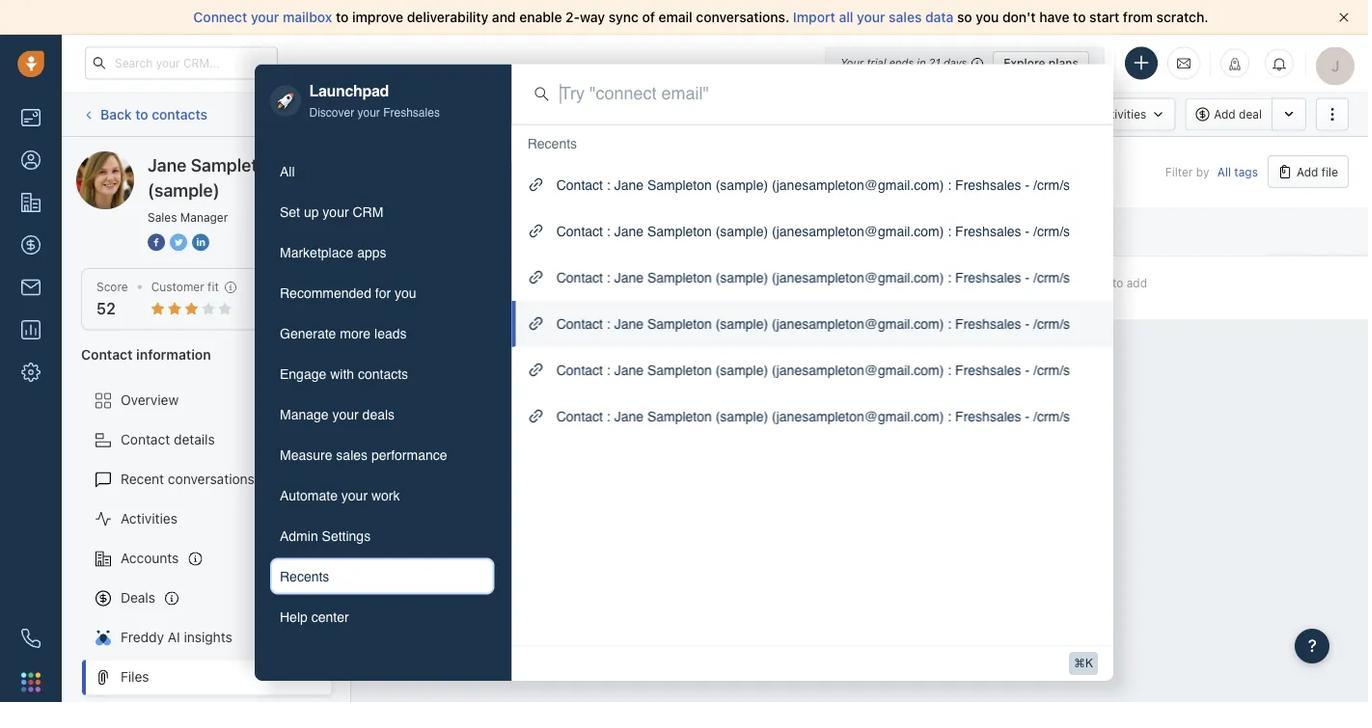 Task type: locate. For each thing, give the bounding box(es) containing it.
(sample) for contact : jane sampleton (sample) (janesampleton@gmail.com) : freshsales - /crm/sales/contacts/27013954202?tab=deals
[[716, 224, 768, 239]]

help center button
[[270, 599, 495, 635]]

- for contact : jane sampleton (sample) (janesampleton@gmail.com) : freshsales - /crm/sales/contacts/27013954202?tab=sales_accounts
[[1025, 270, 1030, 286]]

k
[[1085, 657, 1093, 671]]

twitter circled image
[[170, 232, 187, 252]]

sales left data
[[889, 9, 922, 25]]

jane for contact : jane sampleton (sample) (janesampleton@gmail.com) : freshsales - /crm/sales/contacts/27013954202?tab=recent-activities.a
[[614, 317, 644, 332]]

generate more leads button
[[270, 315, 495, 352]]

0 vertical spatial days
[[943, 56, 967, 69]]

0 vertical spatial sales
[[1065, 108, 1094, 121]]

admin
[[280, 528, 318, 544]]

contacts up manage your deals button
[[358, 366, 408, 381]]

contacts down search your crm... text box
[[152, 106, 207, 122]]

1 horizontal spatial days
[[991, 281, 1017, 295]]

fit
[[208, 280, 219, 294]]

contacts
[[152, 106, 207, 122], [358, 366, 408, 381]]

1 vertical spatial sales
[[336, 447, 368, 463]]

(janesampleton@gmail.com) for contact : jane sampleton (sample) (janesampleton@gmail.com) : freshsales - /crm/sales/contacts/27013954202?tab=recent-activities.n
[[772, 409, 944, 425]]

freshsales up contact : jane sampleton (sample) (janesampleton@gmail.com) : freshsales - /crm/sales/contacts/27013954202?tab=recent-activities.n
[[955, 363, 1021, 378]]

recents inside button
[[280, 569, 329, 584]]

contact for contact : jane sampleton (sample) (janesampleton@gmail.com) : freshsales - /crm/sales/contacts/27013954202?tab=recent-activities.a
[[556, 317, 603, 332]]

file left type
[[777, 226, 798, 238]]

click to add
[[1082, 276, 1147, 289]]

jane for contact : jane sampleton (sample) (janesampleton@gmail.com) : freshsales - /crm/sales/contacts/27013954202?tab=sales_accounts
[[614, 270, 644, 286]]

freshsales for contact : jane sampleton (sample) (janesampleton@gmail.com) : freshsales - /crm/sales/contacts/27013954202?tab=sales_accounts
[[955, 270, 1021, 286]]

freshsales for contact : jane sampleton (sample) (janesampleton@gmail.com) : freshsales - /crm/sales/contacts/27013954202?tab=recent-activities.n
[[955, 409, 1021, 425]]

refresh.
[[777, 107, 819, 121]]

available.
[[678, 107, 729, 121]]

days
[[943, 56, 967, 69], [991, 281, 1017, 295]]

add deal button
[[1185, 98, 1272, 131]]

tab list
[[270, 153, 495, 635]]

1 horizontal spatial sales
[[1065, 108, 1094, 121]]

back to contacts link
[[81, 99, 208, 129]]

start
[[1089, 9, 1119, 25]]

added
[[981, 226, 1016, 238]]

automate
[[280, 488, 338, 503]]

1 horizontal spatial sales
[[889, 9, 922, 25]]

⌘ k
[[1074, 657, 1093, 671]]

sales manager
[[148, 210, 228, 224]]

connect your mailbox to improve deliverability and enable 2-way sync of email conversations. import all your sales data so you don't have to start from scratch.
[[193, 9, 1208, 25]]

1 file from the left
[[879, 226, 900, 237]]

- for contact : jane sampleton (sample) (janesampleton@gmail.com) : freshsales - /crm/sales/contacts/27013954202?tab=deals
[[1025, 224, 1030, 239]]

0 horizontal spatial days
[[943, 56, 967, 69]]

all right the by
[[1217, 165, 1231, 178]]

from
[[1123, 9, 1153, 25]]

to right files
[[523, 279, 534, 293]]

deliverability
[[407, 9, 488, 25]]

add file
[[1297, 165, 1338, 178]]

phone image
[[21, 629, 41, 648]]

updates available. click to refresh.
[[629, 107, 819, 121]]

sampleton for contact : jane sampleton (sample) (janesampleton@gmail.com) : freshsales - /crm/sales/contacts/27013954202?tab=freddy
[[647, 178, 712, 193]]

freshsales down 3
[[955, 317, 1021, 332]]

freshsales up all button
[[383, 106, 440, 119]]

0 vertical spatial contacts
[[152, 106, 207, 122]]

of
[[642, 9, 655, 25]]

to right mailbox
[[336, 9, 349, 25]]

trial
[[867, 56, 886, 69]]

sampleton
[[191, 154, 278, 175], [647, 178, 712, 193], [647, 224, 712, 239], [647, 270, 712, 286], [647, 317, 712, 332], [647, 363, 712, 378], [647, 409, 712, 425]]

0 vertical spatial you
[[976, 9, 999, 25]]

name
[[370, 226, 400, 238]]

0 horizontal spatial click
[[732, 107, 759, 121]]

4 (janesampleton@gmail.com) from the top
[[772, 317, 944, 332]]

how to attach files to contacts?
[[415, 279, 592, 293]]

sales
[[889, 9, 922, 25], [336, 447, 368, 463]]

2 /crm/sales/contacts/27013954202?tab=recent- from the top
[[1033, 363, 1311, 378]]

sampleton inside "jane sampleton (sample)"
[[191, 154, 278, 175]]

5 (janesampleton@gmail.com) from the top
[[772, 363, 944, 378]]

files
[[121, 669, 149, 685]]

you inside button
[[395, 285, 416, 300]]

recents heading inside list of options list box
[[527, 134, 577, 154]]

(sample) for contact : jane sampleton (sample) (janesampleton@gmail.com) : freshsales - /crm/sales/contacts/27013954202?tab=recent-activities.a
[[716, 317, 768, 332]]

1 vertical spatial /crm/sales/contacts/27013954202?tab=recent-
[[1033, 363, 1311, 378]]

to right back
[[135, 106, 148, 122]]

1 horizontal spatial add
[[1297, 165, 1318, 178]]

contact details
[[121, 432, 215, 448]]

john smith
[[676, 281, 737, 295]]

contact
[[556, 178, 603, 193], [556, 224, 603, 239], [556, 270, 603, 286], [556, 317, 603, 332], [81, 346, 133, 362], [556, 363, 603, 378], [556, 409, 603, 425], [121, 432, 170, 448]]

set up your crm button
[[270, 193, 495, 230]]

connect your mailbox link
[[193, 9, 336, 25]]

/crm/sales/contacts/27013954202?tab=recent- for activities.a
[[1033, 317, 1311, 332]]

2 file from the left
[[777, 226, 798, 238]]

freshsales down "contact : jane sampleton (sample) (janesampleton@gmail.com) : freshsales - /crm/sales/contacts/27013954202?tab=recent-activities.t"
[[955, 409, 1021, 425]]

you right for
[[395, 285, 416, 300]]

click right available.
[[732, 107, 759, 121]]

import
[[793, 9, 835, 25]]

contacts?
[[537, 279, 592, 293]]

1 vertical spatial you
[[395, 285, 416, 300]]

sales up automate your work
[[336, 447, 368, 463]]

all tags link
[[1217, 165, 1258, 178]]

0 horizontal spatial sales
[[336, 447, 368, 463]]

jane for contact : jane sampleton (sample) (janesampleton@gmail.com) : freshsales - /crm/sales/contacts/27013954202?tab=freddy
[[614, 178, 644, 193]]

your down launchpad
[[357, 106, 380, 119]]

(janesampleton@gmail.com) for contact : jane sampleton (sample) (janesampleton@gmail.com) : freshsales - /crm/sales/contacts/27013954202?tab=sales_accounts
[[772, 270, 944, 286]]

close image
[[1339, 13, 1349, 22]]

/crm/sales/contacts/27013954202?tab=recent- for activities.n
[[1033, 409, 1311, 425]]

click left add
[[1082, 276, 1109, 289]]

ago
[[1020, 281, 1040, 295]]

3 /crm/sales/contacts/27013954202?tab=recent- from the top
[[1033, 409, 1311, 425]]

manage your deals button
[[270, 396, 495, 433]]

file
[[1322, 165, 1338, 178]]

sync
[[609, 9, 638, 25]]

1 vertical spatial contacts
[[358, 366, 408, 381]]

set
[[280, 204, 300, 219]]

add for add file
[[1297, 165, 1318, 178]]

- for contact : jane sampleton (sample) (janesampleton@gmail.com) : freshsales - /crm/sales/contacts/27013954202?tab=freddy
[[1025, 178, 1030, 193]]

freshworks switcher image
[[21, 673, 41, 692]]

sampleton for contact : jane sampleton (sample) (janesampleton@gmail.com) : freshsales - /crm/sales/contacts/27013954202?tab=recent-activities.t
[[647, 363, 712, 378]]

contacts for back to contacts
[[152, 106, 207, 122]]

freshsales for contact : jane sampleton (sample) (janesampleton@gmail.com) : freshsales - /crm/sales/contacts/27013954202?tab=recent-activities.t
[[955, 363, 1021, 378]]

(sample) for contact : jane sampleton (sample) (janesampleton@gmail.com) : freshsales - /crm/sales/contacts/27013954202?tab=recent-activities.t
[[716, 363, 768, 378]]

automate your work
[[280, 488, 400, 503]]

add inside "button"
[[1214, 108, 1236, 121]]

1 vertical spatial days
[[991, 281, 1017, 295]]

score
[[96, 280, 128, 294]]

files
[[496, 279, 519, 293]]

days right 3
[[991, 281, 1017, 295]]

add left deal
[[1214, 108, 1236, 121]]

6 (janesampleton@gmail.com) from the top
[[772, 409, 944, 425]]

- for contact : jane sampleton (sample) (janesampleton@gmail.com) : freshsales - /crm/sales/contacts/27013954202?tab=recent-activities.t
[[1025, 363, 1030, 378]]

your left work at the left bottom of the page
[[341, 488, 368, 503]]

to right how
[[443, 279, 454, 293]]

add deal
[[1214, 108, 1262, 121]]

marketplace apps
[[280, 244, 386, 260]]

to left the start at the top
[[1073, 9, 1086, 25]]

- for contact : jane sampleton (sample) (janesampleton@gmail.com) : freshsales - /crm/sales/contacts/27013954202?tab=recent-activities.n
[[1025, 409, 1030, 425]]

sales for sales activities
[[1065, 108, 1094, 121]]

1 horizontal spatial file
[[879, 226, 900, 237]]

/crm/sales/contacts/27013954202?tab=recent-
[[1033, 317, 1311, 332], [1033, 363, 1311, 378], [1033, 409, 1311, 425]]

sales left activities
[[1065, 108, 1094, 121]]

1 horizontal spatial you
[[976, 9, 999, 25]]

insights
[[184, 630, 232, 645]]

contact for contact : jane sampleton (sample) (janesampleton@gmail.com) : freshsales - /crm/sales/contacts/27013954202?tab=recent-activities.n
[[556, 409, 603, 425]]

sampleton for contact : jane sampleton (sample) (janesampleton@gmail.com) : freshsales - /crm/sales/contacts/27013954202?tab=recent-activities.n
[[647, 409, 712, 425]]

your right all
[[857, 9, 885, 25]]

1 vertical spatial add
[[1297, 165, 1318, 178]]

days right 21
[[943, 56, 967, 69]]

0 horizontal spatial add
[[1214, 108, 1236, 121]]

recents heading
[[527, 134, 577, 154], [527, 134, 577, 154]]

0 vertical spatial add
[[1214, 108, 1236, 121]]

help
[[280, 609, 308, 625]]

all up set
[[280, 163, 295, 179]]

1 vertical spatial click
[[1082, 276, 1109, 289]]

facebook circled image
[[148, 232, 165, 252]]

way
[[580, 9, 605, 25]]

1 horizontal spatial contacts
[[358, 366, 408, 381]]

recents button
[[270, 558, 495, 595]]

(sample) for contact : jane sampleton (sample) (janesampleton@gmail.com) : freshsales - /crm/sales/contacts/27013954202?tab=recent-activities.n
[[716, 409, 768, 425]]

contact : jane sampleton (sample) (janesampleton@gmail.com) : freshsales - /crm/sales/contacts/27013954202?tab=sales_accounts
[[556, 270, 1363, 286]]

your
[[840, 56, 864, 69]]

sales activities button
[[1036, 98, 1185, 131], [1036, 98, 1175, 131]]

recents
[[527, 136, 577, 152], [527, 136, 577, 152], [280, 569, 329, 584]]

contacts inside button
[[358, 366, 408, 381]]

phone element
[[12, 619, 50, 658]]

- for contact : jane sampleton (sample) (janesampleton@gmail.com) : freshsales - /crm/sales/contacts/27013954202?tab=recent-activities.a
[[1025, 317, 1030, 332]]

your right up
[[323, 204, 349, 219]]

owner
[[676, 226, 713, 238]]

2 (janesampleton@gmail.com) from the top
[[772, 224, 944, 239]]

tags
[[1082, 226, 1109, 237]]

generate
[[280, 326, 336, 341]]

0 vertical spatial /crm/sales/contacts/27013954202?tab=recent-
[[1033, 317, 1311, 332]]

0 vertical spatial click
[[732, 107, 759, 121]]

don't
[[1002, 9, 1036, 25]]

1 /crm/sales/contacts/27013954202?tab=recent- from the top
[[1033, 317, 1311, 332]]

0 horizontal spatial contacts
[[152, 106, 207, 122]]

you right so
[[976, 9, 999, 25]]

21
[[929, 56, 940, 69]]

so
[[957, 9, 972, 25]]

freshsales up added
[[955, 178, 1021, 193]]

(janesampleton@gmail.com) for contact : jane sampleton (sample) (janesampleton@gmail.com) : freshsales - /crm/sales/contacts/27013954202?tab=recent-activities.a
[[772, 317, 944, 332]]

recommended
[[280, 285, 371, 300]]

import all your sales data link
[[793, 9, 957, 25]]

1 vertical spatial sales
[[148, 210, 177, 224]]

deals
[[121, 590, 155, 606]]

how
[[415, 279, 440, 293]]

sales up facebook circled image
[[148, 210, 177, 224]]

(janesampleton@gmail.com) for contact : jane sampleton (sample) (janesampleton@gmail.com) : freshsales - /crm/sales/contacts/27013954202?tab=deals
[[772, 224, 944, 239]]

add left file
[[1297, 165, 1318, 178]]

contact : jane sampleton (sample) (janesampleton@gmail.com) : freshsales - /crm/sales/contacts/27013954202?tab=recent-activities.t
[[556, 363, 1368, 378]]

3 (janesampleton@gmail.com) from the top
[[772, 270, 944, 286]]

smith
[[705, 281, 737, 295]]

0 horizontal spatial you
[[395, 285, 416, 300]]

1 (janesampleton@gmail.com) from the top
[[772, 178, 944, 193]]

add inside button
[[1297, 165, 1318, 178]]

contacts for engage with contacts
[[358, 366, 408, 381]]

freshsales up contact : jane sampleton (sample) (janesampleton@gmail.com) : freshsales - /crm/sales/contacts/27013954202?tab=sales_accounts
[[955, 224, 1021, 239]]

activities.n
[[1311, 409, 1368, 425]]

0 horizontal spatial all
[[280, 163, 295, 179]]

file type
[[777, 226, 827, 238]]

work
[[371, 488, 400, 503]]

file left size
[[879, 226, 900, 237]]

marketplace
[[280, 244, 353, 260]]

0 horizontal spatial sales
[[148, 210, 177, 224]]

(sample)
[[716, 178, 768, 193], [148, 179, 220, 200], [716, 224, 768, 239], [716, 270, 768, 286], [716, 317, 768, 332], [716, 363, 768, 378], [716, 409, 768, 425]]

freshsales down added
[[955, 270, 1021, 286]]

deal
[[1239, 108, 1262, 121]]

2 vertical spatial /crm/sales/contacts/27013954202?tab=recent-
[[1033, 409, 1311, 425]]

0 horizontal spatial file
[[777, 226, 798, 238]]

contact for contact information
[[81, 346, 133, 362]]

tags
[[1234, 165, 1258, 178]]



Task type: describe. For each thing, give the bounding box(es) containing it.
engage with contacts button
[[270, 355, 495, 392]]

list of options list box
[[512, 125, 1368, 440]]

email image
[[1177, 55, 1191, 71]]

Search your CRM... text field
[[85, 47, 278, 80]]

marketplace apps button
[[270, 234, 495, 271]]

⌘
[[1074, 657, 1085, 671]]

(sample) inside "jane sampleton (sample)"
[[148, 179, 220, 200]]

data
[[925, 9, 954, 25]]

(sample) for contact : jane sampleton (sample) (janesampleton@gmail.com) : freshsales - /crm/sales/contacts/27013954202?tab=freddy
[[716, 178, 768, 193]]

3
[[981, 281, 988, 295]]

contact for contact details
[[121, 432, 170, 448]]

all
[[839, 9, 853, 25]]

activities
[[121, 511, 177, 527]]

email button
[[583, 98, 651, 131]]

sampleton for contact : jane sampleton (sample) (janesampleton@gmail.com) : freshsales - /crm/sales/contacts/27013954202?tab=recent-activities.a
[[647, 317, 712, 332]]

activities.t
[[1311, 363, 1368, 378]]

updates available. click to refresh. link
[[601, 96, 829, 132]]

back
[[100, 106, 132, 122]]

link
[[777, 281, 800, 295]]

filter by all tags
[[1165, 165, 1258, 178]]

contact for contact : jane sampleton (sample) (janesampleton@gmail.com) : freshsales - /crm/sales/contacts/27013954202?tab=deals
[[556, 224, 603, 239]]

freshsales inside launchpad discover your freshsales
[[383, 106, 440, 119]]

enable
[[519, 9, 562, 25]]

(sample) for contact : jane sampleton (sample) (janesampleton@gmail.com) : freshsales - /crm/sales/contacts/27013954202?tab=sales_accounts
[[716, 270, 768, 286]]

more
[[340, 326, 371, 341]]

jane for contact : jane sampleton (sample) (janesampleton@gmail.com) : freshsales - /crm/sales/contacts/27013954202?tab=recent-activities.n
[[614, 409, 644, 425]]

set up your crm
[[280, 204, 383, 219]]

sales activities
[[1065, 108, 1146, 121]]

admin settings button
[[270, 518, 495, 554]]

freshsales for contact : jane sampleton (sample) (janesampleton@gmail.com) : freshsales - /crm/sales/contacts/27013954202?tab=deals
[[955, 224, 1021, 239]]

(janesampleton@gmail.com) for contact : jane sampleton (sample) (janesampleton@gmail.com) : freshsales - /crm/sales/contacts/27013954202?tab=recent-activities.t
[[772, 363, 944, 378]]

conversations
[[168, 471, 255, 487]]

how to attach files to contacts? link
[[415, 278, 592, 298]]

filter
[[1165, 165, 1193, 178]]

improve
[[352, 9, 403, 25]]

to left add
[[1112, 276, 1123, 289]]

customer fit
[[151, 280, 219, 294]]

contact : jane sampleton (sample) (janesampleton@gmail.com) : freshsales - /crm/sales/contacts/27013954202?tab=deals
[[556, 224, 1302, 239]]

recents inside list of options list box
[[527, 136, 577, 152]]

measure
[[280, 447, 332, 463]]

john
[[676, 281, 702, 295]]

engage with contacts
[[280, 366, 408, 381]]

email
[[612, 108, 641, 121]]

3 days ago
[[981, 281, 1040, 295]]

(janesampleton@gmail.com) for contact : jane sampleton (sample) (janesampleton@gmail.com) : freshsales - /crm/sales/contacts/27013954202?tab=freddy
[[772, 178, 944, 193]]

press-command-k-to-open-and-close element
[[1069, 652, 1098, 675]]

sampleton for contact : jane sampleton (sample) (janesampleton@gmail.com) : freshsales - /crm/sales/contacts/27013954202?tab=sales_accounts
[[647, 270, 712, 286]]

jane for contact : jane sampleton (sample) (janesampleton@gmail.com) : freshsales - /crm/sales/contacts/27013954202?tab=deals
[[614, 224, 644, 239]]

by
[[1196, 165, 1209, 178]]

contact for contact : jane sampleton (sample) (janesampleton@gmail.com) : freshsales - /crm/sales/contacts/27013954202?tab=freddy
[[556, 178, 603, 193]]

sampleton for contact : jane sampleton (sample) (janesampleton@gmail.com) : freshsales - /crm/sales/contacts/27013954202?tab=deals
[[647, 224, 712, 239]]

leads
[[374, 326, 407, 341]]

type
[[801, 226, 827, 238]]

overview
[[121, 392, 179, 408]]

your trial ends in 21 days
[[840, 56, 967, 69]]

sales for sales manager
[[148, 210, 177, 224]]

0 vertical spatial sales
[[889, 9, 922, 25]]

email
[[658, 9, 693, 25]]

your inside launchpad discover your freshsales
[[357, 106, 380, 119]]

52 button
[[96, 300, 116, 318]]

call
[[690, 108, 710, 121]]

/crm/sales/contacts/27013954202?tab=recent- for activities.t
[[1033, 363, 1311, 378]]

manager
[[180, 210, 228, 224]]

sales inside button
[[336, 447, 368, 463]]

freshsales for contact : jane sampleton (sample) (janesampleton@gmail.com) : freshsales - /crm/sales/contacts/27013954202?tab=freddy
[[955, 178, 1021, 193]]

jane sampleton (sample)
[[148, 154, 278, 200]]

conversations.
[[696, 9, 789, 25]]

plans
[[1049, 56, 1079, 69]]

--
[[879, 281, 890, 295]]

jane for contact : jane sampleton (sample) (janesampleton@gmail.com) : freshsales - /crm/sales/contacts/27013954202?tab=recent-activities.t
[[614, 363, 644, 378]]

measure sales performance
[[280, 447, 447, 463]]

activities
[[1097, 108, 1146, 121]]

/crm/sales/contacts/27013954202?tab=freddy
[[1033, 178, 1307, 193]]

all inside button
[[280, 163, 295, 179]]

recent conversations
[[121, 471, 255, 487]]

contact information
[[81, 346, 211, 362]]

contact : jane sampleton (sample) (janesampleton@gmail.com) : freshsales - /crm/sales/contacts/27013954202?tab=recent-activities.a
[[556, 317, 1368, 332]]

connect
[[193, 9, 247, 25]]

your left mailbox
[[251, 9, 279, 25]]

contact for contact : jane sampleton (sample) (janesampleton@gmail.com) : freshsales - /crm/sales/contacts/27013954202?tab=sales_accounts
[[556, 270, 603, 286]]

all button
[[270, 153, 495, 189]]

linkedin circled image
[[192, 232, 209, 252]]

Try "connect email" field
[[560, 81, 1090, 106]]

explore
[[1004, 56, 1045, 69]]

launchpad
[[309, 82, 389, 100]]

launchpad discover your freshsales
[[309, 82, 440, 119]]

file for file type
[[777, 226, 798, 238]]

with
[[330, 366, 354, 381]]

freshsales for contact : jane sampleton (sample) (janesampleton@gmail.com) : freshsales - /crm/sales/contacts/27013954202?tab=recent-activities.a
[[955, 317, 1021, 332]]

accounts
[[121, 550, 179, 566]]

and
[[492, 9, 516, 25]]

crm
[[353, 204, 383, 219]]

file for file size
[[879, 226, 900, 237]]

1 horizontal spatial click
[[1082, 276, 1109, 289]]

jane inside "jane sampleton (sample)"
[[148, 154, 187, 175]]

contact : jane sampleton (sample) (janesampleton@gmail.com) : freshsales - /crm/sales/contacts/27013954202?tab=recent-activities.n
[[556, 409, 1368, 425]]

manage your deals
[[280, 407, 395, 422]]

attach
[[457, 279, 493, 293]]

score 52
[[96, 280, 128, 318]]

add for add deal
[[1214, 108, 1236, 121]]

recent
[[121, 471, 164, 487]]

explore plans link
[[993, 51, 1089, 74]]

scratch.
[[1156, 9, 1208, 25]]

your inside button
[[323, 204, 349, 219]]

call button
[[661, 98, 720, 131]]

explore plans
[[1004, 56, 1079, 69]]

apps
[[357, 244, 386, 260]]

1 horizontal spatial all
[[1217, 165, 1231, 178]]

information
[[136, 346, 211, 362]]

for
[[375, 285, 391, 300]]

tab list containing all
[[270, 153, 495, 635]]

freddy ai insights
[[121, 630, 232, 645]]

to left the refresh.
[[763, 107, 774, 121]]

contact for contact : jane sampleton (sample) (janesampleton@gmail.com) : freshsales - /crm/sales/contacts/27013954202?tab=recent-activities.t
[[556, 363, 603, 378]]

52
[[96, 300, 116, 318]]

on
[[1018, 226, 1034, 238]]

in
[[917, 56, 926, 69]]

your left deals
[[332, 407, 359, 422]]



Task type: vqa. For each thing, say whether or not it's contained in the screenshot.
"email" within the Subject Test Email
no



